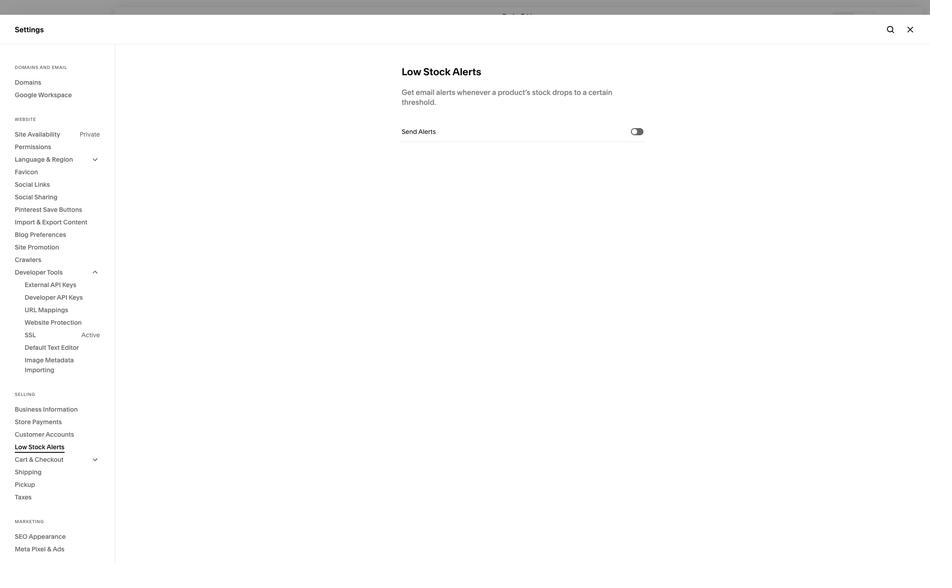 Task type: vqa. For each thing, say whether or not it's contained in the screenshot.
Export
yes



Task type: locate. For each thing, give the bounding box(es) containing it.
site down blog
[[15, 244, 26, 252]]

1 vertical spatial marketing
[[15, 520, 44, 525]]

asset
[[15, 447, 34, 456]]

a right to
[[583, 88, 587, 97]]

language & region
[[15, 156, 73, 164]]

1 vertical spatial site
[[15, 244, 26, 252]]

1 vertical spatial selling
[[15, 392, 35, 397]]

product's
[[498, 88, 531, 97]]

0 vertical spatial developer
[[15, 269, 46, 277]]

1 selling from the top
[[15, 72, 38, 81]]

save
[[43, 206, 58, 214]]

low stock alerts up cart & checkout
[[15, 444, 65, 452]]

site promotion link
[[15, 241, 100, 254]]

marketing
[[15, 88, 50, 97], [15, 520, 44, 525]]

Send Alerts checkbox
[[632, 129, 638, 134]]

& left ads
[[47, 546, 51, 554]]

1 domains from the top
[[15, 65, 38, 70]]

developer tools
[[15, 269, 63, 277]]

analytics
[[15, 120, 46, 129]]

domains left and
[[15, 65, 38, 70]]

1 vertical spatial developer
[[25, 294, 56, 302]]

site down analytics
[[15, 131, 26, 139]]

keys up url mappings link
[[69, 294, 83, 302]]

permissions link
[[15, 141, 100, 153]]

seo
[[15, 533, 27, 541]]

external api keys developer api keys url mappings website protection
[[25, 281, 83, 327]]

seo appearance link
[[15, 531, 100, 544]]

a right book
[[517, 12, 520, 19]]

0 vertical spatial social
[[15, 181, 33, 189]]

acuity scheduling
[[15, 136, 77, 145]]

default
[[25, 344, 46, 352]]

customer
[[15, 431, 44, 439]]

1 horizontal spatial alerts
[[418, 128, 436, 136]]

1 vertical spatial settings
[[15, 463, 43, 472]]

a left the product's on the top of page
[[492, 88, 496, 97]]

pickup link
[[15, 479, 100, 492]]

social sharing link
[[15, 191, 100, 204]]

store payments link
[[15, 416, 100, 429]]

0 horizontal spatial stock
[[28, 444, 45, 452]]

low stock alerts link
[[15, 441, 100, 454]]

0 vertical spatial marketing
[[15, 88, 50, 97]]

1 vertical spatial stock
[[28, 444, 45, 452]]

0 horizontal spatial low stock alerts
[[15, 444, 65, 452]]

pinterest
[[15, 206, 42, 214]]

language & region link
[[15, 153, 100, 166]]

certain
[[589, 88, 613, 97]]

settings down asset
[[15, 463, 43, 472]]

1 horizontal spatial low stock alerts
[[402, 66, 481, 78]]

domains up the google
[[15, 78, 41, 87]]

2 vertical spatial website
[[25, 319, 49, 327]]

preferences
[[30, 231, 66, 239]]

pinterest save buttons link
[[15, 204, 100, 216]]

api
[[50, 281, 61, 289], [57, 294, 67, 302]]

api down tools
[[50, 281, 61, 289]]

workspace
[[38, 91, 72, 99]]

import
[[15, 218, 35, 227]]

favicon link
[[15, 166, 100, 179]]

2 selling from the top
[[15, 392, 35, 397]]

domains google workspace
[[15, 78, 72, 99]]

alerts up whenever
[[453, 66, 481, 78]]

get
[[402, 88, 414, 97]]

website link
[[15, 55, 100, 66]]

asset library
[[15, 447, 60, 456]]

settings up domains and email
[[15, 25, 44, 34]]

0 vertical spatial low stock alerts
[[402, 66, 481, 78]]

1 vertical spatial alerts
[[418, 128, 436, 136]]

low up the get
[[402, 66, 421, 78]]

alerts
[[453, 66, 481, 78], [418, 128, 436, 136], [47, 444, 65, 452]]

url
[[25, 306, 37, 314]]

table
[[521, 12, 535, 19]]

stock up alerts
[[423, 66, 451, 78]]

developer inside dropdown button
[[15, 269, 46, 277]]

domains inside the domains google workspace
[[15, 78, 41, 87]]

protection
[[51, 319, 82, 327]]

website down url
[[25, 319, 49, 327]]

2 marketing from the top
[[15, 520, 44, 525]]

0 vertical spatial selling
[[15, 72, 38, 81]]

& left "export"
[[36, 218, 41, 227]]

0 vertical spatial website
[[15, 56, 43, 65]]

0 horizontal spatial low
[[15, 444, 27, 452]]

& left region
[[46, 156, 50, 164]]

low stock alerts up alerts
[[402, 66, 481, 78]]

2 horizontal spatial a
[[583, 88, 587, 97]]

promotion
[[28, 244, 59, 252]]

taxes
[[15, 494, 32, 502]]

cart & checkout button
[[15, 454, 100, 466]]

1 horizontal spatial a
[[517, 12, 520, 19]]

domains
[[15, 65, 38, 70], [15, 78, 41, 87]]

keys
[[62, 281, 76, 289], [69, 294, 83, 302]]

selling up business
[[15, 392, 35, 397]]

permissions
[[15, 143, 51, 151]]

0 vertical spatial settings
[[15, 25, 44, 34]]

1 marketing from the top
[[15, 88, 50, 97]]

crawlers link
[[15, 254, 100, 266]]

send
[[402, 128, 417, 136]]

settings
[[15, 25, 44, 34], [15, 463, 43, 472]]

low up cart
[[15, 444, 27, 452]]

social
[[15, 181, 33, 189], [15, 193, 33, 201]]

website up site availability
[[15, 117, 36, 122]]

2 horizontal spatial alerts
[[453, 66, 481, 78]]

0 vertical spatial domains
[[15, 65, 38, 70]]

website
[[15, 56, 43, 65], [15, 117, 36, 122], [25, 319, 49, 327]]

1 vertical spatial domains
[[15, 78, 41, 87]]

developer down external
[[25, 294, 56, 302]]

social down favicon
[[15, 181, 33, 189]]

business information store payments customer accounts
[[15, 406, 78, 439]]

social up pinterest
[[15, 193, 33, 201]]

1 horizontal spatial stock
[[423, 66, 451, 78]]

2 domains from the top
[[15, 78, 41, 87]]

api up url mappings link
[[57, 294, 67, 302]]

keys up developer api keys link at left bottom
[[62, 281, 76, 289]]

website up domains and email
[[15, 56, 43, 65]]

email
[[52, 65, 67, 70]]

edit
[[125, 16, 137, 23]]

developer api keys link
[[25, 292, 100, 304]]

1 vertical spatial social
[[15, 193, 33, 201]]

0 horizontal spatial alerts
[[47, 444, 65, 452]]

editor
[[61, 344, 79, 352]]

1 horizontal spatial low
[[402, 66, 421, 78]]

site inside favicon social links social sharing pinterest save buttons import & export content blog preferences site promotion crawlers
[[15, 244, 26, 252]]

external
[[25, 281, 49, 289]]

2 site from the top
[[15, 244, 26, 252]]

alerts down customer accounts link
[[47, 444, 65, 452]]

shipping
[[15, 469, 42, 477]]

metadata
[[45, 357, 74, 365]]

checkout
[[35, 456, 64, 464]]

payments
[[32, 418, 62, 427]]

0 vertical spatial site
[[15, 131, 26, 139]]

google workspace link
[[15, 89, 100, 101]]

developer down crawlers
[[15, 269, 46, 277]]

domains for and
[[15, 65, 38, 70]]

external api keys link
[[25, 279, 100, 292]]

&
[[46, 156, 50, 164], [36, 218, 41, 227], [29, 456, 33, 464], [47, 546, 51, 554]]

pickup
[[15, 481, 35, 489]]

site
[[15, 131, 26, 139], [15, 244, 26, 252]]

1 vertical spatial low stock alerts
[[15, 444, 65, 452]]

asset library link
[[15, 447, 100, 457]]

stock up cart & checkout
[[28, 444, 45, 452]]

selling down domains and email
[[15, 72, 38, 81]]

& inside favicon social links social sharing pinterest save buttons import & export content blog preferences site promotion crawlers
[[36, 218, 41, 227]]

0 vertical spatial api
[[50, 281, 61, 289]]

developer inside external api keys developer api keys url mappings website protection
[[25, 294, 56, 302]]

2 settings from the top
[[15, 463, 43, 472]]

1 vertical spatial low
[[15, 444, 27, 452]]

buttons
[[59, 206, 82, 214]]

1 social from the top
[[15, 181, 33, 189]]

information
[[43, 406, 78, 414]]

alerts right send
[[418, 128, 436, 136]]

language & region button
[[15, 153, 100, 166]]

url mappings link
[[25, 304, 100, 317]]

image
[[25, 357, 44, 365]]



Task type: describe. For each thing, give the bounding box(es) containing it.
blog
[[15, 231, 28, 239]]

2 vertical spatial alerts
[[47, 444, 65, 452]]

sharing
[[34, 193, 57, 201]]

importing
[[25, 366, 54, 375]]

google
[[15, 91, 37, 99]]

default text editor image metadata importing
[[25, 344, 79, 375]]

library
[[36, 447, 60, 456]]

1 vertical spatial website
[[15, 117, 36, 122]]

send alerts
[[402, 128, 436, 136]]

domains for google
[[15, 78, 41, 87]]

1 vertical spatial api
[[57, 294, 67, 302]]

alerts
[[436, 88, 455, 97]]

business
[[15, 406, 42, 414]]

low stock alerts inside low stock alerts link
[[15, 444, 65, 452]]

0 horizontal spatial a
[[492, 88, 496, 97]]

email
[[416, 88, 435, 97]]

shipping pickup taxes
[[15, 469, 42, 502]]

and
[[40, 65, 50, 70]]

developer tools button
[[15, 266, 100, 279]]

developer tools link
[[15, 266, 100, 279]]

acuity scheduling link
[[15, 136, 100, 147]]

favicon
[[15, 168, 38, 176]]

0 vertical spatial keys
[[62, 281, 76, 289]]

whenever
[[457, 88, 491, 97]]

0 vertical spatial low
[[402, 66, 421, 78]]

pixel
[[32, 546, 46, 554]]

business information link
[[15, 404, 100, 416]]

crawlers
[[15, 256, 41, 264]]

mappings
[[38, 306, 68, 314]]

0 vertical spatial stock
[[423, 66, 451, 78]]

drops
[[552, 88, 573, 97]]

shipping link
[[15, 466, 100, 479]]

& inside seo appearance meta pixel & ads
[[47, 546, 51, 554]]

active
[[81, 331, 100, 340]]

book a table
[[503, 12, 535, 19]]

seo appearance meta pixel & ads
[[15, 533, 66, 554]]

scheduling
[[38, 136, 77, 145]]

text
[[47, 344, 60, 352]]

ssl
[[25, 331, 36, 340]]

social links link
[[15, 179, 100, 191]]

simonjacob477@gmail.com
[[36, 516, 105, 522]]

default text editor link
[[25, 342, 100, 354]]

marketing link
[[15, 87, 100, 98]]

help
[[15, 479, 31, 488]]

image metadata importing link
[[25, 354, 100, 377]]

export
[[42, 218, 62, 227]]

taxes link
[[15, 492, 100, 504]]

site availability
[[15, 131, 60, 139]]

acuity
[[15, 136, 36, 145]]

cart & checkout
[[15, 456, 64, 464]]

0 vertical spatial alerts
[[453, 66, 481, 78]]

2 social from the top
[[15, 193, 33, 201]]

get email alerts whenever a product's stock drops to a certain threshold.
[[402, 88, 613, 107]]

cart
[[15, 456, 28, 464]]

import & export content link
[[15, 216, 100, 229]]

analytics link
[[15, 120, 100, 131]]

customer accounts link
[[15, 429, 100, 441]]

edit button
[[119, 11, 143, 28]]

1 site from the top
[[15, 131, 26, 139]]

1 vertical spatial keys
[[69, 294, 83, 302]]

blog preferences link
[[15, 229, 100, 241]]

website protection link
[[25, 317, 100, 329]]

accounts
[[46, 431, 74, 439]]

to
[[574, 88, 581, 97]]

meta
[[15, 546, 30, 554]]

ads
[[53, 546, 64, 554]]

book
[[503, 12, 516, 19]]

1 settings from the top
[[15, 25, 44, 34]]

store
[[15, 418, 31, 427]]

domains link
[[15, 76, 100, 89]]

tools
[[47, 269, 63, 277]]

threshold.
[[402, 98, 436, 107]]

simonjacob477@gmail.com button
[[13, 507, 105, 524]]

private
[[80, 131, 100, 139]]

help link
[[15, 479, 31, 489]]

content
[[63, 218, 87, 227]]

settings link
[[15, 463, 100, 473]]

meta pixel & ads link
[[15, 544, 100, 556]]

website inside external api keys developer api keys url mappings website protection
[[25, 319, 49, 327]]

favicon social links social sharing pinterest save buttons import & export content blog preferences site promotion crawlers
[[15, 168, 87, 264]]

& right cart
[[29, 456, 33, 464]]

selling link
[[15, 71, 100, 82]]

region
[[52, 156, 73, 164]]

domains and email
[[15, 65, 67, 70]]

marketing inside marketing link
[[15, 88, 50, 97]]

appearance
[[29, 533, 66, 541]]



